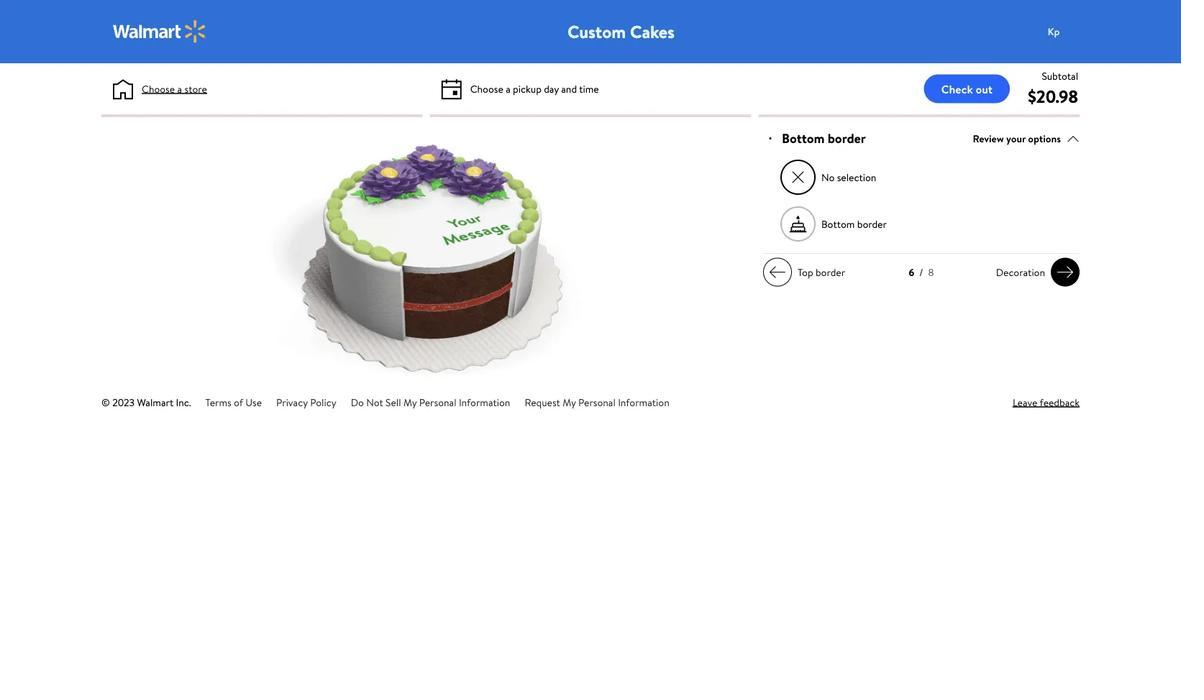 Task type: locate. For each thing, give the bounding box(es) containing it.
bottom down no
[[822, 217, 855, 231]]

bottom border up no
[[782, 130, 866, 148]]

2 personal from the left
[[579, 395, 616, 410]]

choose left pickup
[[470, 82, 504, 96]]

decoration link
[[991, 258, 1080, 287]]

1 horizontal spatial information
[[618, 395, 670, 410]]

a left store
[[177, 82, 182, 96]]

information
[[459, 395, 511, 410], [618, 395, 670, 410]]

personal
[[419, 395, 457, 410], [579, 395, 616, 410]]

and
[[562, 82, 577, 96]]

my
[[404, 395, 417, 410], [563, 395, 576, 410]]

2 icon for continue arrow image from the left
[[1057, 264, 1075, 281]]

choose left store
[[142, 82, 175, 96]]

bottom border down selection
[[822, 217, 887, 231]]

choose a store link
[[142, 81, 207, 96]]

personal right sell
[[419, 395, 457, 410]]

1 vertical spatial bottom border
[[822, 217, 887, 231]]

$20.98
[[1028, 84, 1079, 108]]

do
[[351, 395, 364, 410]]

1 icon for continue arrow image from the left
[[769, 264, 787, 281]]

/
[[920, 266, 924, 280]]

choose
[[142, 82, 175, 96], [470, 82, 504, 96]]

1 horizontal spatial personal
[[579, 395, 616, 410]]

2 vertical spatial border
[[816, 265, 846, 279]]

up arrow image
[[1067, 132, 1080, 145]]

time
[[580, 82, 599, 96]]

border right top at the right top
[[816, 265, 846, 279]]

1 vertical spatial border
[[858, 217, 887, 231]]

1 horizontal spatial my
[[563, 395, 576, 410]]

bottom up remove icon
[[782, 130, 825, 148]]

choose for choose a store
[[142, 82, 175, 96]]

review
[[973, 131, 1004, 145]]

8
[[929, 266, 934, 280]]

1 horizontal spatial choose
[[470, 82, 504, 96]]

0 vertical spatial bottom border
[[782, 130, 866, 148]]

0 horizontal spatial information
[[459, 395, 511, 410]]

leave
[[1013, 395, 1038, 410]]

a left pickup
[[506, 82, 511, 96]]

top border link
[[764, 258, 851, 287]]

remove image
[[791, 170, 806, 185]]

bottom
[[782, 130, 825, 148], [822, 217, 855, 231]]

1 a from the left
[[177, 82, 182, 96]]

options
[[1029, 131, 1062, 145]]

0 horizontal spatial icon for continue arrow image
[[769, 264, 787, 281]]

no selection
[[822, 170, 877, 184]]

check out button
[[924, 74, 1010, 103]]

icon for continue arrow image
[[769, 264, 787, 281], [1057, 264, 1075, 281]]

policy
[[310, 395, 337, 410]]

1 choose from the left
[[142, 82, 175, 96]]

bottom border
[[782, 130, 866, 148], [822, 217, 887, 231]]

border up 'no selection'
[[828, 130, 866, 148]]

6
[[909, 266, 915, 280]]

no
[[822, 170, 835, 184]]

2 choose from the left
[[470, 82, 504, 96]]

1 horizontal spatial a
[[506, 82, 511, 96]]

back to walmart.com image
[[113, 20, 207, 43]]

kp button
[[1040, 17, 1098, 46]]

terms
[[206, 395, 232, 410]]

1 my from the left
[[404, 395, 417, 410]]

1 horizontal spatial icon for continue arrow image
[[1057, 264, 1075, 281]]

6 / 8
[[909, 266, 934, 280]]

request
[[525, 395, 561, 410]]

top border
[[798, 265, 846, 279]]

my right sell
[[404, 395, 417, 410]]

choose a pickup day and time
[[470, 82, 599, 96]]

not
[[366, 395, 383, 410]]

0 horizontal spatial a
[[177, 82, 182, 96]]

privacy policy
[[276, 395, 337, 410]]

a for pickup
[[506, 82, 511, 96]]

use
[[246, 395, 262, 410]]

0 horizontal spatial choose
[[142, 82, 175, 96]]

a
[[177, 82, 182, 96], [506, 82, 511, 96]]

kp
[[1048, 24, 1060, 38]]

leave feedback
[[1013, 395, 1080, 410]]

0 horizontal spatial personal
[[419, 395, 457, 410]]

0 vertical spatial bottom
[[782, 130, 825, 148]]

border down selection
[[858, 217, 887, 231]]

0 vertical spatial border
[[828, 130, 866, 148]]

cakes
[[630, 19, 675, 44]]

decoration
[[997, 265, 1046, 279]]

icon for continue arrow image right decoration
[[1057, 264, 1075, 281]]

my right request
[[563, 395, 576, 410]]

do not sell my personal information
[[351, 395, 511, 410]]

0 horizontal spatial my
[[404, 395, 417, 410]]

personal right request
[[579, 395, 616, 410]]

border
[[828, 130, 866, 148], [858, 217, 887, 231], [816, 265, 846, 279]]

icon for continue arrow image left top at the right top
[[769, 264, 787, 281]]

terms of use link
[[206, 395, 262, 410]]

2 a from the left
[[506, 82, 511, 96]]

privacy
[[276, 395, 308, 410]]



Task type: describe. For each thing, give the bounding box(es) containing it.
store
[[185, 82, 207, 96]]

of
[[234, 395, 243, 410]]

your
[[1007, 131, 1026, 145]]

review your options element
[[973, 131, 1062, 146]]

pickup
[[513, 82, 542, 96]]

a for store
[[177, 82, 182, 96]]

2023
[[112, 395, 135, 410]]

© 2023 walmart inc.
[[101, 395, 191, 410]]

2 my from the left
[[563, 395, 576, 410]]

day
[[544, 82, 559, 96]]

review your options link
[[973, 129, 1080, 148]]

privacy policy link
[[276, 395, 337, 410]]

out
[[976, 81, 993, 97]]

leave feedback button
[[1013, 395, 1080, 410]]

custom cakes
[[568, 19, 675, 44]]

selection
[[837, 170, 877, 184]]

subtotal
[[1042, 69, 1079, 83]]

©
[[101, 395, 110, 410]]

request my personal information
[[525, 395, 670, 410]]

choose for choose a pickup day and time
[[470, 82, 504, 96]]

feedback
[[1040, 395, 1080, 410]]

2 information from the left
[[618, 395, 670, 410]]

1 information from the left
[[459, 395, 511, 410]]

choose a store
[[142, 82, 207, 96]]

sell
[[386, 395, 401, 410]]

check out
[[942, 81, 993, 97]]

terms of use
[[206, 395, 262, 410]]

top
[[798, 265, 814, 279]]

custom
[[568, 19, 626, 44]]

1 vertical spatial bottom
[[822, 217, 855, 231]]

do not sell my personal information link
[[351, 395, 511, 410]]

inc.
[[176, 395, 191, 410]]

1 personal from the left
[[419, 395, 457, 410]]

subtotal $20.98
[[1028, 69, 1079, 108]]

walmart
[[137, 395, 174, 410]]

icon for continue arrow image inside top border link
[[769, 264, 787, 281]]

review your options
[[973, 131, 1062, 145]]

request my personal information link
[[525, 395, 670, 410]]

check
[[942, 81, 974, 97]]

icon for continue arrow image inside decoration link
[[1057, 264, 1075, 281]]



Task type: vqa. For each thing, say whether or not it's contained in the screenshot.
$148.92's add to cart icon
no



